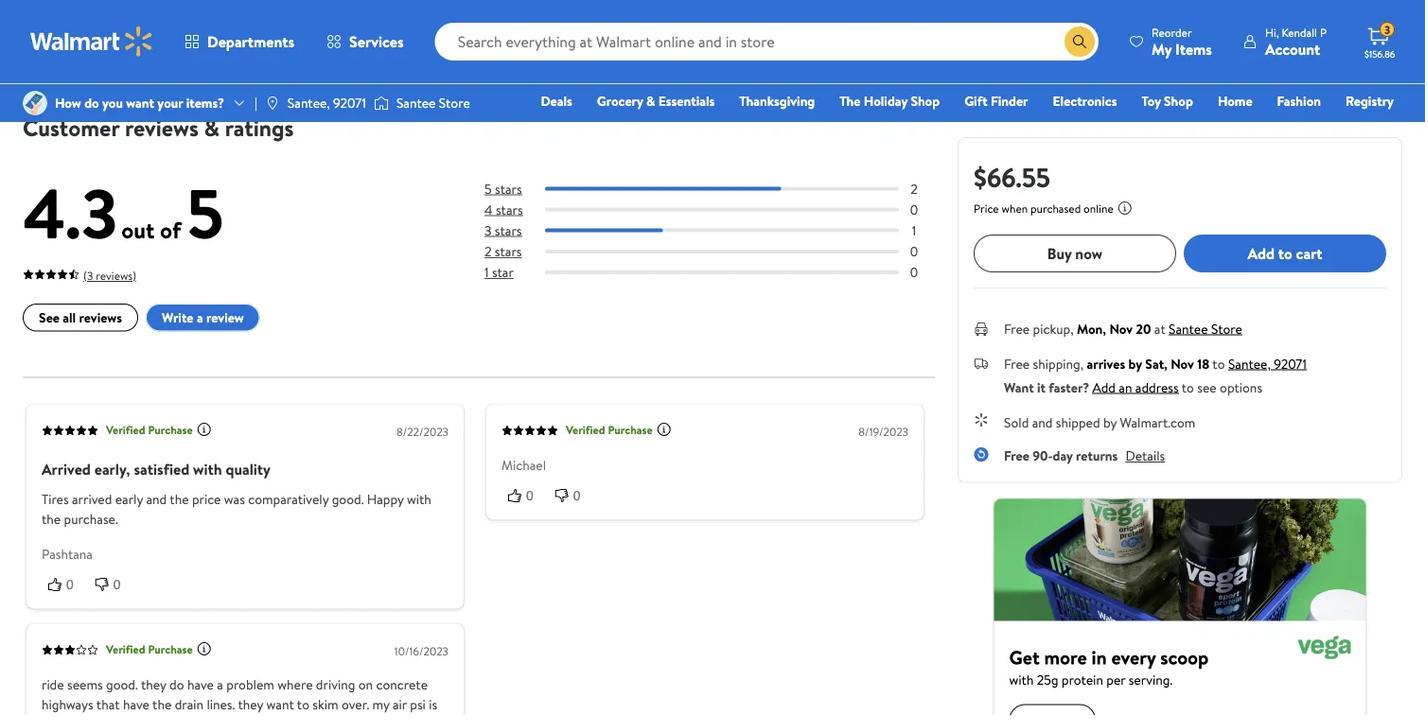 Task type: vqa. For each thing, say whether or not it's contained in the screenshot.
shipping to the left
yes



Task type: locate. For each thing, give the bounding box(es) containing it.
1 vertical spatial by
[[1103, 413, 1117, 432]]

2 pickup from the left
[[715, 53, 747, 69]]

mon,
[[1077, 319, 1106, 338]]

1 horizontal spatial with
[[407, 490, 431, 508]]

10/16/2023
[[394, 643, 449, 659]]

0 vertical spatial &
[[646, 92, 655, 110]]

faster?
[[1049, 378, 1089, 397]]

do up drain
[[169, 675, 184, 694]]

have up seem
[[123, 695, 150, 714]]

0 horizontal spatial have
[[123, 695, 150, 714]]

they up the grasp
[[141, 675, 166, 694]]

verified purchase information image
[[197, 422, 212, 437], [656, 422, 672, 437], [197, 641, 212, 656]]

3 free from the top
[[1004, 447, 1030, 465]]

1 horizontal spatial  image
[[265, 96, 280, 111]]

add
[[1248, 243, 1275, 264], [1093, 378, 1116, 397]]

0 horizontal spatial with
[[193, 458, 222, 479]]

1 vertical spatial 2
[[485, 242, 492, 260]]

to down where
[[297, 695, 309, 714]]

3+ down '96'
[[759, 53, 771, 69]]

0 horizontal spatial  image
[[23, 91, 47, 115]]

1 horizontal spatial 3+
[[759, 53, 771, 69]]

have up drain
[[187, 675, 214, 694]]

by left "sat,"
[[1129, 354, 1142, 373]]

add inside add to cart button
[[1248, 243, 1275, 264]]

1 vertical spatial reviews
[[79, 308, 122, 327]]

92071 down services dropdown button
[[333, 94, 366, 112]]

santee right at
[[1169, 319, 1208, 338]]

electronics
[[1053, 92, 1117, 110]]

details button
[[1126, 447, 1165, 465]]

& right grocery
[[646, 92, 655, 110]]

by
[[1129, 354, 1142, 373], [1103, 413, 1117, 432]]

all
[[63, 308, 76, 327]]

92071 right 18
[[1274, 354, 1307, 373]]

0 horizontal spatial do
[[84, 94, 99, 112]]

do
[[84, 94, 99, 112], [169, 675, 184, 694]]

5 up 4
[[485, 179, 492, 198]]

free inside free shipping, arrives by sat, nov 18 to santee, 92071 want it faster? add an address to see options
[[1004, 354, 1030, 373]]

0 horizontal spatial by
[[1103, 413, 1117, 432]]

legal information image
[[1117, 201, 1133, 216]]

by for walmart.com
[[1103, 413, 1117, 432]]

reviews right all
[[79, 308, 122, 327]]

 image
[[23, 91, 47, 115], [265, 96, 280, 111]]

1 horizontal spatial shop
[[1164, 92, 1193, 110]]

the holiday shop link
[[831, 91, 948, 111]]

p
[[1320, 24, 1327, 40]]

comparatively
[[248, 490, 329, 508]]

1 horizontal spatial 2
[[911, 179, 918, 198]]

1 pickup from the left
[[486, 53, 519, 69]]

ratings
[[225, 112, 294, 144]]

1 vertical spatial nov
[[1171, 354, 1194, 373]]

by right shipped
[[1103, 413, 1117, 432]]

gift
[[965, 92, 988, 110]]

0 vertical spatial 2
[[911, 179, 918, 198]]

1 for 1
[[912, 221, 916, 239]]

to left cart
[[1278, 243, 1293, 264]]

pickup
[[486, 53, 519, 69], [715, 53, 747, 69]]

1 horizontal spatial 5
[[485, 179, 492, 198]]

write
[[162, 308, 194, 327]]

0 vertical spatial a
[[197, 308, 203, 327]]

reviews right you on the left top of the page
[[125, 112, 199, 144]]

pickup for 3+ day shipping
[[715, 53, 747, 69]]

santee, right |
[[288, 94, 330, 112]]

where
[[278, 675, 313, 694]]

0 horizontal spatial a
[[197, 308, 203, 327]]

 image
[[374, 94, 389, 113]]

one debit link
[[1240, 117, 1321, 138]]

driving
[[316, 675, 355, 694]]

deals link
[[532, 91, 581, 111]]

toy shop
[[1142, 92, 1193, 110]]

progress bar for 4 stars
[[545, 208, 899, 211]]

toy
[[1142, 92, 1161, 110]]

good. inside the ride seems good. they do have a problem where driving on concrete highways that have the drain lines.  they want to skim over.  my air psi is right.  dosen't seem grasp onto the road.
[[106, 675, 138, 694]]

2 shop from the left
[[1164, 92, 1193, 110]]

details
[[1126, 447, 1165, 465]]

satisfied
[[134, 458, 190, 479]]

1 vertical spatial they
[[238, 695, 263, 714]]

stars for 5 stars
[[495, 179, 522, 198]]

$156.86
[[1365, 47, 1395, 60]]

product group up "deals"
[[483, 0, 684, 80]]

0 horizontal spatial 2
[[485, 242, 492, 260]]

1 horizontal spatial a
[[217, 675, 223, 694]]

1 horizontal spatial do
[[169, 675, 184, 694]]

drain
[[175, 695, 204, 714]]

&
[[646, 92, 655, 110], [204, 112, 219, 144]]

good. inside tires arrived early and the price was comparatively good.  happy with the purchase.
[[332, 490, 364, 508]]

stars up 4 stars
[[495, 179, 522, 198]]

1 horizontal spatial by
[[1129, 354, 1142, 373]]

want
[[126, 94, 154, 112], [266, 695, 294, 714]]

is
[[429, 695, 437, 714]]

shipping up walmart image on the left top
[[110, 8, 150, 24]]

want inside the ride seems good. they do have a problem where driving on concrete highways that have the drain lines.  they want to skim over.  my air psi is right.  dosen't seem grasp onto the road.
[[266, 695, 294, 714]]

ride
[[42, 675, 64, 694]]

 image left how
[[23, 91, 47, 115]]

deals
[[541, 92, 572, 110]]

0 horizontal spatial santee
[[396, 94, 436, 112]]

progress bar for 5 stars
[[545, 187, 899, 191]]

santee, 92071
[[288, 94, 366, 112]]

1 vertical spatial do
[[169, 675, 184, 694]]

1 vertical spatial and
[[146, 490, 167, 508]]

0 vertical spatial with
[[193, 458, 222, 479]]

the up the grasp
[[152, 695, 172, 714]]

santee
[[396, 94, 436, 112], [1169, 319, 1208, 338]]

0 vertical spatial nov
[[1110, 319, 1133, 338]]

online
[[1084, 201, 1114, 217]]

3 down 4
[[485, 221, 492, 239]]

progress bar
[[545, 187, 899, 191], [545, 208, 899, 211], [545, 229, 899, 232], [545, 249, 899, 253], [545, 270, 899, 274]]

one
[[1249, 118, 1277, 137]]

problem
[[226, 675, 274, 694]]

5 progress bar from the top
[[545, 270, 899, 274]]

0 horizontal spatial shop
[[911, 92, 940, 110]]

3+ day shipping down '96'
[[759, 53, 834, 69]]

1 vertical spatial 1
[[485, 263, 489, 281]]

2 down the holiday shop link
[[911, 179, 918, 198]]

free left pickup,
[[1004, 319, 1030, 338]]

and
[[1032, 413, 1053, 432], [146, 490, 167, 508]]

and right the early on the bottom left
[[146, 490, 167, 508]]

0 horizontal spatial &
[[204, 112, 219, 144]]

happy
[[367, 490, 404, 508]]

stars for 2 stars
[[495, 242, 522, 260]]

santee store
[[396, 94, 470, 112]]

good. left happy
[[332, 490, 364, 508]]

0 horizontal spatial 92071
[[333, 94, 366, 112]]

shipping
[[110, 8, 150, 24], [560, 53, 601, 69], [794, 53, 834, 69]]

3 progress bar from the top
[[545, 229, 899, 232]]

stars right 4
[[496, 200, 523, 219]]

shipping up thanksgiving link
[[794, 53, 834, 69]]

0 horizontal spatial product group
[[483, 0, 684, 80]]

reorder
[[1152, 24, 1192, 40]]

1 horizontal spatial 1
[[912, 221, 916, 239]]

4 progress bar from the top
[[545, 249, 899, 253]]

departments
[[207, 31, 294, 52]]

& left ratings
[[204, 112, 219, 144]]

pickup up 'essentials'
[[715, 53, 747, 69]]

2 free from the top
[[1004, 354, 1030, 373]]

shipping down 3239
[[560, 53, 601, 69]]

2
[[911, 179, 918, 198], [485, 242, 492, 260]]

see
[[39, 308, 60, 327]]

18
[[1197, 354, 1210, 373]]

8/22/2023
[[396, 423, 449, 439]]

options
[[1220, 378, 1263, 397]]

free for free pickup, mon, nov 20 at santee store
[[1004, 319, 1030, 338]]

3+
[[74, 8, 87, 24], [759, 53, 771, 69]]

1 horizontal spatial product group
[[711, 0, 912, 80]]

a right the write
[[197, 308, 203, 327]]

the down lines. on the left of page
[[217, 715, 236, 715]]

0 vertical spatial add
[[1248, 243, 1275, 264]]

and right sold at bottom
[[1032, 413, 1053, 432]]

1 vertical spatial 92071
[[1274, 354, 1307, 373]]

shop inside the holiday shop link
[[911, 92, 940, 110]]

arrives
[[1087, 354, 1125, 373]]

3 up $156.86
[[1385, 21, 1391, 38]]

to inside the ride seems good. they do have a problem where driving on concrete highways that have the drain lines.  they want to skim over.  my air psi is right.  dosen't seem grasp onto the road.
[[297, 695, 309, 714]]

1 vertical spatial &
[[204, 112, 219, 144]]

to left see at the right of the page
[[1182, 378, 1194, 397]]

product group
[[483, 0, 684, 80], [711, 0, 912, 80]]

0 horizontal spatial and
[[146, 490, 167, 508]]

1 horizontal spatial nov
[[1171, 354, 1194, 373]]

1 horizontal spatial santee
[[1169, 319, 1208, 338]]

shop right holiday
[[911, 92, 940, 110]]

$66.55
[[974, 159, 1051, 195]]

shipping for 3239
[[560, 53, 601, 69]]

1 vertical spatial free
[[1004, 354, 1030, 373]]

1 vertical spatial a
[[217, 675, 223, 694]]

2 product group from the left
[[711, 0, 912, 80]]

1 horizontal spatial add
[[1248, 243, 1275, 264]]

shop right toy
[[1164, 92, 1193, 110]]

1 horizontal spatial 3
[[1385, 21, 1391, 38]]

2 for 2 stars
[[485, 242, 492, 260]]

 image for santee, 92071
[[265, 96, 280, 111]]

a up lines. on the left of page
[[217, 675, 223, 694]]

see
[[1197, 378, 1217, 397]]

0 horizontal spatial 3+ day shipping
[[74, 8, 150, 24]]

3239
[[543, 22, 568, 38]]

1 horizontal spatial pickup
[[715, 53, 747, 69]]

0 vertical spatial 1
[[912, 221, 916, 239]]

1 vertical spatial want
[[266, 695, 294, 714]]

0 vertical spatial 3+ day shipping
[[74, 8, 150, 24]]

thanksgiving
[[739, 92, 815, 110]]

3 for 3 stars
[[485, 221, 492, 239]]

finder
[[991, 92, 1028, 110]]

it
[[1037, 378, 1046, 397]]

1 shop from the left
[[911, 92, 940, 110]]

1 progress bar from the top
[[545, 187, 899, 191]]

right.
[[42, 715, 72, 715]]

0 horizontal spatial 3+
[[74, 8, 87, 24]]

1 horizontal spatial and
[[1032, 413, 1053, 432]]

3+ up walmart image on the left top
[[74, 8, 87, 24]]

1 horizontal spatial 92071
[[1274, 354, 1307, 373]]

with right happy
[[407, 490, 431, 508]]

onto
[[187, 715, 214, 715]]

1 vertical spatial 3
[[485, 221, 492, 239]]

0 vertical spatial 3
[[1385, 21, 1391, 38]]

add left an
[[1093, 378, 1116, 397]]

0 vertical spatial free
[[1004, 319, 1030, 338]]

they up the road.
[[238, 695, 263, 714]]

sold and shipped by walmart.com
[[1004, 413, 1196, 432]]

out
[[121, 214, 155, 245]]

day down 3239
[[541, 53, 558, 69]]

seems
[[67, 675, 103, 694]]

1 vertical spatial good.
[[106, 675, 138, 694]]

to inside button
[[1278, 243, 1293, 264]]

0 vertical spatial by
[[1129, 354, 1142, 373]]

free up want
[[1004, 354, 1030, 373]]

0 horizontal spatial 3
[[485, 221, 492, 239]]

2 up 1 star
[[485, 242, 492, 260]]

0 vertical spatial 92071
[[333, 94, 366, 112]]

0 horizontal spatial good.
[[106, 675, 138, 694]]

tires
[[42, 490, 69, 508]]

1 vertical spatial 3+ day shipping
[[759, 53, 834, 69]]

3+ day shipping up walmart image on the left top
[[74, 8, 150, 24]]

want right you on the left top of the page
[[126, 94, 154, 112]]

0 horizontal spatial 1
[[485, 263, 489, 281]]

1 free from the top
[[1004, 319, 1030, 338]]

product group containing 96
[[711, 0, 912, 80]]

by inside free shipping, arrives by sat, nov 18 to santee, 92071 want it faster? add an address to see options
[[1129, 354, 1142, 373]]

5 right of
[[187, 165, 224, 260]]

 image right |
[[265, 96, 280, 111]]

0 vertical spatial good.
[[332, 490, 364, 508]]

1 horizontal spatial want
[[266, 695, 294, 714]]

do left you on the left top of the page
[[84, 94, 99, 112]]

gift finder link
[[956, 91, 1037, 111]]

1 vertical spatial 3+
[[759, 53, 771, 69]]

0 horizontal spatial add
[[1093, 378, 1116, 397]]

1 vertical spatial with
[[407, 490, 431, 508]]

0 horizontal spatial nov
[[1110, 319, 1133, 338]]

1 horizontal spatial they
[[238, 695, 263, 714]]

1 horizontal spatial good.
[[332, 490, 364, 508]]

2 horizontal spatial shipping
[[794, 53, 834, 69]]

add left cart
[[1248, 243, 1275, 264]]

ride seems good. they do have a problem where driving on concrete highways that have the drain lines.  they want to skim over.  my air psi is right.  dosen't seem grasp onto the road.
[[42, 675, 437, 715]]

nov left 18
[[1171, 354, 1194, 373]]

1 vertical spatial santee,
[[1228, 354, 1271, 373]]

day up walmart image on the left top
[[90, 8, 107, 24]]

free left 90-
[[1004, 447, 1030, 465]]

1 horizontal spatial &
[[646, 92, 655, 110]]

1 horizontal spatial shipping
[[560, 53, 601, 69]]

2 progress bar from the top
[[545, 208, 899, 211]]

stars down 4 stars
[[495, 221, 522, 239]]

0 horizontal spatial 5
[[187, 165, 224, 260]]

pickup left "2-"
[[486, 53, 519, 69]]

home link
[[1209, 91, 1261, 111]]

|
[[255, 94, 257, 112]]

1 horizontal spatial have
[[187, 675, 214, 694]]

departments button
[[168, 19, 310, 64]]

review
[[206, 308, 244, 327]]

the left price
[[170, 490, 189, 508]]

0 vertical spatial reviews
[[125, 112, 199, 144]]

want down where
[[266, 695, 294, 714]]

good. up that
[[106, 675, 138, 694]]

stars for 4 stars
[[496, 200, 523, 219]]

with up price
[[193, 458, 222, 479]]

92071 inside free shipping, arrives by sat, nov 18 to santee, 92071 want it faster? add an address to see options
[[1274, 354, 1307, 373]]

0 vertical spatial store
[[439, 94, 470, 112]]

Search search field
[[435, 23, 1099, 61]]

0 horizontal spatial they
[[141, 675, 166, 694]]

store
[[439, 94, 470, 112], [1211, 319, 1242, 338]]

santee down services at the left top
[[396, 94, 436, 112]]

0 vertical spatial 3+
[[74, 8, 87, 24]]

stars down the 3 stars
[[495, 242, 522, 260]]

1 product group from the left
[[483, 0, 684, 80]]

(3 reviews) link
[[23, 264, 136, 285]]

0 vertical spatial have
[[187, 675, 214, 694]]

nov left the 20
[[1110, 319, 1133, 338]]

free
[[1004, 319, 1030, 338], [1004, 354, 1030, 373], [1004, 447, 1030, 465]]

0 vertical spatial santee,
[[288, 94, 330, 112]]

product group up thanksgiving
[[711, 0, 912, 80]]

essentials
[[658, 92, 715, 110]]

toy shop link
[[1133, 91, 1202, 111]]

1 horizontal spatial store
[[1211, 319, 1242, 338]]

verified for ride seems good. they do have a problem where driving on concrete highways that have the drain lines.  they want to skim over.  my air psi is right.  dosen't seem grasp onto the road.
[[106, 641, 145, 658]]

1 horizontal spatial santee,
[[1228, 354, 1271, 373]]

santee, up options
[[1228, 354, 1271, 373]]



Task type: describe. For each thing, give the bounding box(es) containing it.
your
[[157, 94, 183, 112]]

free 90-day returns details
[[1004, 447, 1165, 465]]

Walmart Site-Wide search field
[[435, 23, 1099, 61]]

early
[[115, 490, 143, 508]]

shipped
[[1056, 413, 1100, 432]]

grocery & essentials
[[597, 92, 715, 110]]

grocery & essentials link
[[588, 91, 723, 111]]

walmart.com
[[1120, 413, 1196, 432]]

5 stars
[[485, 179, 522, 198]]

early,
[[94, 458, 130, 479]]

highways
[[42, 695, 93, 714]]

the
[[840, 92, 861, 110]]

arrived
[[72, 490, 112, 508]]

michael
[[502, 455, 546, 474]]

1 horizontal spatial reviews
[[125, 112, 199, 144]]

an
[[1119, 378, 1132, 397]]

day left returns
[[1053, 447, 1073, 465]]

add to cart button
[[1184, 235, 1386, 273]]

day down '96'
[[774, 53, 791, 69]]

santee store button
[[1169, 319, 1242, 338]]

by for sat,
[[1129, 354, 1142, 373]]

lines.
[[207, 695, 235, 714]]

shop inside toy shop link
[[1164, 92, 1193, 110]]

psi
[[410, 695, 426, 714]]

to right 18
[[1213, 354, 1225, 373]]

sold
[[1004, 413, 1029, 432]]

3+ inside product group
[[759, 53, 771, 69]]

nov inside free shipping, arrives by sat, nov 18 to santee, 92071 want it faster? add an address to see options
[[1171, 354, 1194, 373]]

1 vertical spatial store
[[1211, 319, 1242, 338]]

reviews)
[[96, 268, 136, 284]]

progress bar for 2 stars
[[545, 249, 899, 253]]

services
[[349, 31, 404, 52]]

free for free shipping, arrives by sat, nov 18 to santee, 92071 want it faster? add an address to see options
[[1004, 354, 1030, 373]]

free shipping, arrives by sat, nov 18 to santee, 92071 want it faster? add an address to see options
[[1004, 354, 1307, 397]]

a inside the ride seems good. they do have a problem where driving on concrete highways that have the drain lines.  they want to skim over.  my air psi is right.  dosen't seem grasp onto the road.
[[217, 675, 223, 694]]

0 vertical spatial do
[[84, 94, 99, 112]]

thanksgiving link
[[731, 91, 824, 111]]

star
[[492, 263, 514, 281]]

home
[[1218, 92, 1253, 110]]

verified purchase information image for michael
[[656, 422, 672, 437]]

reorder my items
[[1152, 24, 1212, 59]]

walmart+
[[1338, 118, 1394, 137]]

santee, 92071 button
[[1228, 354, 1307, 373]]

buy now button
[[974, 235, 1176, 273]]

0 vertical spatial and
[[1032, 413, 1053, 432]]

0 vertical spatial they
[[141, 675, 166, 694]]

progress bar for 3 stars
[[545, 229, 899, 232]]

1 vertical spatial have
[[123, 695, 150, 714]]

price
[[192, 490, 221, 508]]

dosen't
[[75, 715, 116, 715]]

write a review
[[162, 308, 244, 327]]

do inside the ride seems good. they do have a problem where driving on concrete highways that have the drain lines.  they want to skim over.  my air psi is right.  dosen't seem grasp onto the road.
[[169, 675, 184, 694]]

see all reviews link
[[23, 304, 138, 331]]

road.
[[240, 715, 268, 715]]

arrived early, satisfied with quality
[[42, 458, 271, 479]]

progress bar for 1 star
[[545, 270, 899, 274]]

shipping for 96
[[794, 53, 834, 69]]

0 vertical spatial santee
[[396, 94, 436, 112]]

account
[[1265, 38, 1320, 59]]

fashion
[[1277, 92, 1321, 110]]

2-day shipping
[[530, 53, 601, 69]]

registry
[[1346, 92, 1394, 110]]

stars for 3 stars
[[495, 221, 522, 239]]

tires arrived early and the price was comparatively good.  happy with the purchase.
[[42, 490, 431, 528]]

1 vertical spatial santee
[[1169, 319, 1208, 338]]

4.3
[[23, 165, 118, 260]]

pashtana
[[42, 544, 93, 563]]

you
[[102, 94, 123, 112]]

0 horizontal spatial shipping
[[110, 8, 150, 24]]

see all reviews
[[39, 308, 122, 327]]

2-
[[530, 53, 541, 69]]

hi, kendall p account
[[1265, 24, 1327, 59]]

1 for 1 star
[[485, 263, 489, 281]]

santee, inside free shipping, arrives by sat, nov 18 to santee, 92071 want it faster? add an address to see options
[[1228, 354, 1271, 373]]

pickup for 2-day shipping
[[486, 53, 519, 69]]

0 horizontal spatial reviews
[[79, 308, 122, 327]]

verified for michael
[[566, 422, 605, 438]]

(3 reviews)
[[83, 268, 136, 284]]

4
[[485, 200, 493, 219]]

buy now
[[1047, 243, 1103, 264]]

on
[[358, 675, 373, 694]]

price when purchased online
[[974, 201, 1114, 217]]

add inside free shipping, arrives by sat, nov 18 to santee, 92071 want it faster? add an address to see options
[[1093, 378, 1116, 397]]

add an address button
[[1093, 378, 1179, 397]]

product group containing 3239
[[483, 0, 684, 80]]

verified purchase for michael
[[566, 422, 653, 438]]

free for free 90-day returns details
[[1004, 447, 1030, 465]]

price
[[974, 201, 999, 217]]

now
[[1075, 243, 1103, 264]]

purchase for michael
[[608, 422, 653, 438]]

3 for 3
[[1385, 21, 1391, 38]]

registry link
[[1337, 91, 1403, 111]]

want
[[1004, 378, 1034, 397]]

2 for 2
[[911, 179, 918, 198]]

0 vertical spatial want
[[126, 94, 154, 112]]

electronics link
[[1044, 91, 1126, 111]]

fashion link
[[1269, 91, 1330, 111]]

quality
[[226, 458, 271, 479]]

1 horizontal spatial 3+ day shipping
[[759, 53, 834, 69]]

0 horizontal spatial store
[[439, 94, 470, 112]]

purchase for ride seems good. they do have a problem where driving on concrete highways that have the drain lines.  they want to skim over.  my air psi is right.  dosen't seem grasp onto the road.
[[148, 641, 193, 658]]

purchased
[[1031, 201, 1081, 217]]

8/19/2023
[[859, 423, 909, 439]]

the down tires
[[42, 510, 61, 528]]

over.
[[342, 695, 369, 714]]

verified purchase for ride seems good. they do have a problem where driving on concrete highways that have the drain lines.  they want to skim over.  my air psi is right.  dosen't seem grasp onto the road.
[[106, 641, 193, 658]]

0 horizontal spatial santee,
[[288, 94, 330, 112]]

walmart image
[[30, 26, 153, 57]]

search icon image
[[1072, 34, 1087, 49]]

of
[[160, 214, 181, 245]]

how do you want your items?
[[55, 94, 224, 112]]

services button
[[310, 19, 420, 64]]

returns
[[1076, 447, 1118, 465]]

sat,
[[1145, 354, 1168, 373]]

skim
[[313, 695, 338, 714]]

customer reviews & ratings
[[23, 112, 294, 144]]

with inside tires arrived early and the price was comparatively good.  happy with the purchase.
[[407, 490, 431, 508]]

and inside tires arrived early and the price was comparatively good.  happy with the purchase.
[[146, 490, 167, 508]]

kendall
[[1282, 24, 1317, 40]]

air
[[393, 695, 407, 714]]

concrete
[[376, 675, 428, 694]]

at
[[1154, 319, 1166, 338]]

grasp
[[153, 715, 184, 715]]

hi,
[[1265, 24, 1279, 40]]

3 stars
[[485, 221, 522, 239]]

cart
[[1296, 243, 1323, 264]]

 image for how do you want your items?
[[23, 91, 47, 115]]

the holiday shop
[[840, 92, 940, 110]]

verified purchase information image for ride seems good. they do have a problem where driving on concrete highways that have the drain lines.  they want to skim over.  my air psi is right.  dosen't seem grasp onto the road.
[[197, 641, 212, 656]]



